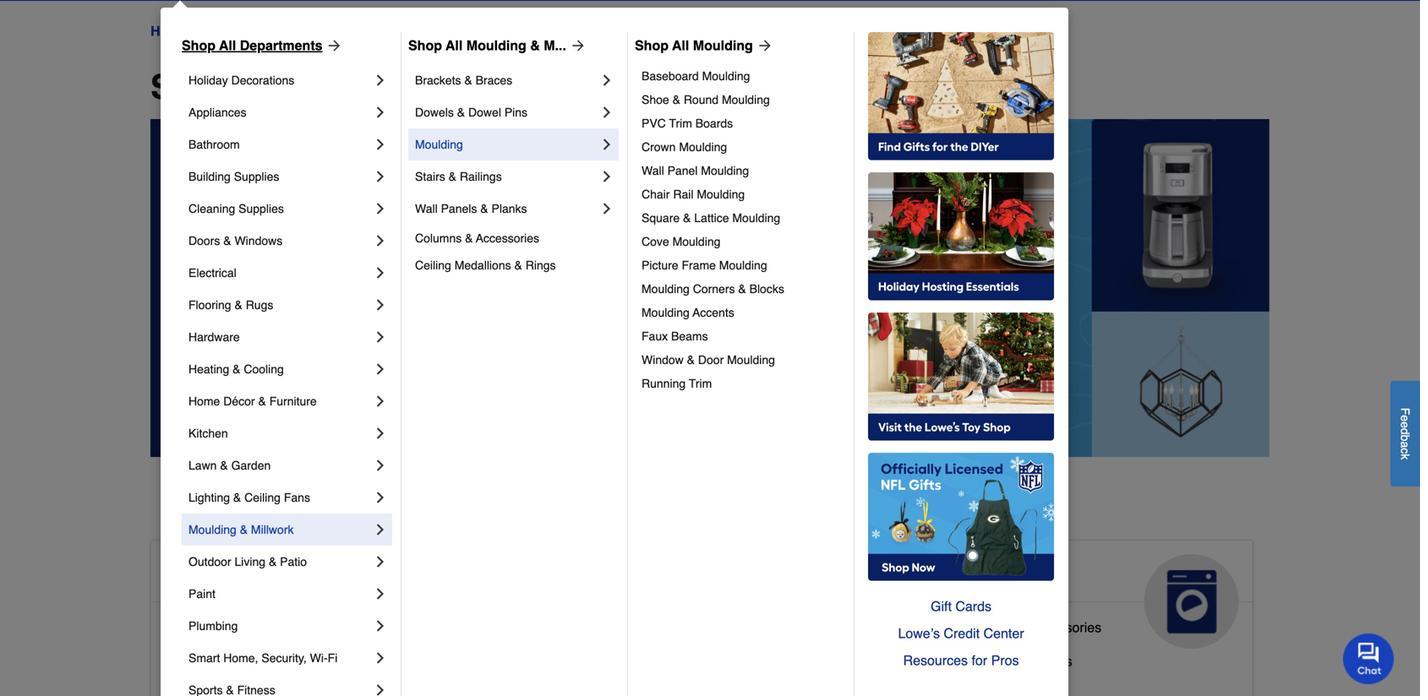 Task type: vqa. For each thing, say whether or not it's contained in the screenshot.
price:
no



Task type: locate. For each thing, give the bounding box(es) containing it.
moulding accents link
[[642, 301, 842, 325]]

1 vertical spatial accessible
[[165, 620, 229, 636]]

moulding up shoe & round moulding link
[[702, 69, 750, 83]]

beverage
[[918, 654, 976, 669]]

accessible home link
[[151, 541, 499, 649]]

panels
[[441, 202, 477, 216]]

& right "lawn" at the bottom of page
[[220, 459, 228, 473]]

chevron right image for heating & cooling
[[372, 361, 389, 378]]

1 vertical spatial wall
[[415, 202, 438, 216]]

appliances image
[[1144, 555, 1239, 649]]

arrow right image inside shop all departments link
[[323, 37, 343, 54]]

ceiling up millwork
[[244, 491, 281, 505]]

& right the stairs
[[449, 170, 457, 183]]

pet beds, houses, & furniture link
[[542, 677, 724, 697]]

shop up holiday
[[182, 38, 216, 53]]

columns & accessories link
[[415, 225, 615, 252]]

chevron right image for lawn & garden
[[372, 457, 389, 474]]

all for shop all moulding
[[672, 38, 689, 53]]

trim down window & door moulding
[[689, 377, 712, 391]]

& inside appliance parts & accessories link
[[1017, 620, 1026, 636]]

moulding up frame
[[673, 235, 721, 249]]

1 horizontal spatial pet
[[651, 561, 688, 588]]

chevron right image for paint
[[372, 586, 389, 603]]

& inside wall panels & planks link
[[480, 202, 488, 216]]

2 vertical spatial supplies
[[602, 647, 654, 663]]

moulding up "wall panel moulding"
[[679, 140, 727, 154]]

brackets & braces
[[415, 74, 512, 87]]

& left door
[[687, 353, 695, 367]]

moulding & millwork
[[189, 523, 294, 537]]

home inside the accessible home link
[[295, 561, 361, 588]]

1 arrow right image from the left
[[323, 37, 343, 54]]

chevron right image for dowels & dowel pins
[[599, 104, 615, 121]]

appliances link up chillers
[[905, 541, 1253, 649]]

flooring & rugs link
[[189, 289, 372, 321]]

outdoor living & patio
[[189, 555, 307, 569]]

1 vertical spatial ceiling
[[244, 491, 281, 505]]

& left m...
[[530, 38, 540, 53]]

appliances down holiday
[[189, 106, 246, 119]]

enjoy savings year-round. no matter what you're shopping for, find what you need at a great price. image
[[150, 119, 1270, 457]]

0 horizontal spatial wall
[[415, 202, 438, 216]]

wall up columns
[[415, 202, 438, 216]]

shop up baseboard
[[635, 38, 669, 53]]

0 horizontal spatial home
[[150, 23, 188, 39]]

outdoor living & patio link
[[189, 546, 372, 578]]

arrow right image for shop all departments
[[323, 37, 343, 54]]

picture frame moulding link
[[642, 254, 842, 277]]

chat invite button image
[[1343, 633, 1395, 685]]

0 vertical spatial trim
[[669, 117, 692, 130]]

fans
[[284, 491, 310, 505]]

doors & windows
[[189, 234, 283, 248]]

& left patio
[[269, 555, 277, 569]]

lowe's credit center
[[898, 626, 1024, 642]]

wall panel moulding link
[[642, 159, 842, 183]]

0 horizontal spatial appliances
[[189, 106, 246, 119]]

chevron right image for doors & windows
[[372, 232, 389, 249]]

moulding up the lattice
[[697, 188, 745, 201]]

trim
[[669, 117, 692, 130], [689, 377, 712, 391]]

bathroom up building
[[189, 138, 240, 151]]

corners
[[693, 282, 735, 296]]

rail
[[673, 188, 694, 201]]

all up brackets & braces
[[446, 38, 463, 53]]

living
[[235, 555, 265, 569]]

dowel
[[468, 106, 501, 119]]

2 vertical spatial home
[[295, 561, 361, 588]]

& inside outdoor living & patio link
[[269, 555, 277, 569]]

1 shop from the left
[[182, 38, 216, 53]]

moulding up chair rail moulding link
[[701, 164, 749, 178]]

chair rail moulding
[[642, 188, 745, 201]]

shop all moulding & m...
[[408, 38, 566, 53]]

supplies inside 'link'
[[602, 647, 654, 663]]

planks
[[492, 202, 527, 216]]

& inside home décor & furniture link
[[258, 395, 266, 408]]

arrow right image
[[753, 37, 773, 54]]

bathroom up smart home, security, wi-fi
[[233, 620, 292, 636]]

trim for running
[[689, 377, 712, 391]]

furniture down heating & cooling link at the left bottom of page
[[269, 395, 317, 408]]

& left 'cooling' on the bottom
[[233, 363, 240, 376]]

arrow right image for shop all moulding & m...
[[566, 37, 587, 54]]

shop for shop all moulding
[[635, 38, 669, 53]]

& inside beverage & wine chillers link
[[980, 654, 989, 669]]

moulding up baseboard moulding link
[[693, 38, 753, 53]]

1 vertical spatial trim
[[689, 377, 712, 391]]

0 horizontal spatial pet
[[542, 681, 562, 697]]

2 accessible from the top
[[165, 620, 229, 636]]

chevron right image for smart home, security, wi-fi
[[372, 650, 389, 667]]

cleaning
[[189, 202, 235, 216]]

appliances
[[189, 106, 246, 119], [918, 561, 1044, 588]]

chevron right image for building supplies
[[372, 168, 389, 185]]

chevron right image
[[372, 136, 389, 153], [599, 136, 615, 153], [372, 232, 389, 249], [372, 361, 389, 378], [372, 393, 389, 410], [372, 425, 389, 442], [372, 457, 389, 474], [372, 489, 389, 506], [372, 618, 389, 635], [372, 650, 389, 667], [372, 682, 389, 697]]

moulding corners & blocks link
[[642, 277, 842, 301]]

3 shop from the left
[[635, 38, 669, 53]]

0 vertical spatial pet
[[651, 561, 688, 588]]

shop for shop all moulding & m...
[[408, 38, 442, 53]]

appliances up cards
[[918, 561, 1044, 588]]

animal
[[542, 561, 620, 588]]

1 vertical spatial bathroom
[[233, 620, 292, 636]]

& down 'rail'
[[683, 211, 691, 225]]

moulding down picture
[[642, 282, 690, 296]]

resources for pros link
[[868, 648, 1054, 675]]

appliances link down decorations
[[189, 96, 372, 128]]

wine
[[993, 654, 1023, 669]]

supplies for cleaning supplies
[[239, 202, 284, 216]]

e up the d
[[1399, 415, 1412, 422]]

f
[[1399, 408, 1412, 415]]

chevron right image for stairs & railings
[[599, 168, 615, 185]]

chair
[[642, 188, 670, 201]]

moulding up faux beams
[[642, 306, 690, 320]]

shop all departments
[[150, 68, 502, 107]]

furniture right houses,
[[670, 681, 724, 697]]

2 horizontal spatial shop
[[635, 38, 669, 53]]

& inside moulding corners & blocks link
[[738, 282, 746, 296]]

supplies
[[234, 170, 279, 183], [239, 202, 284, 216], [602, 647, 654, 663]]

moulding down chair rail moulding link
[[732, 211, 780, 225]]

& right lighting
[[233, 491, 241, 505]]

& left rugs
[[235, 298, 242, 312]]

chevron right image for moulding
[[599, 136, 615, 153]]

square & lattice moulding
[[642, 211, 780, 225]]

0 vertical spatial bathroom
[[189, 138, 240, 151]]

0 vertical spatial home
[[150, 23, 188, 39]]

appliances link
[[189, 96, 372, 128], [905, 541, 1253, 649]]

lattice
[[694, 211, 729, 225]]

supplies up windows
[[239, 202, 284, 216]]

0 horizontal spatial accessories
[[476, 232, 539, 245]]

arrow right image inside shop all moulding & m... link
[[566, 37, 587, 54]]

home for home décor & furniture
[[189, 395, 220, 408]]

bedroom
[[233, 654, 288, 669]]

1 horizontal spatial arrow right image
[[566, 37, 587, 54]]

all up 'holiday decorations'
[[219, 38, 236, 53]]

e
[[1399, 415, 1412, 422], [1399, 422, 1412, 428]]

& inside square & lattice moulding link
[[683, 211, 691, 225]]

3 accessible from the top
[[165, 654, 229, 669]]

shop up brackets
[[408, 38, 442, 53]]

all for shop all departments
[[219, 38, 236, 53]]

& inside the animal & pet care
[[627, 561, 644, 588]]

wall up chair
[[642, 164, 664, 178]]

arrow right image up shop all departments
[[323, 37, 343, 54]]

1 horizontal spatial furniture
[[670, 681, 724, 697]]

lawn & garden link
[[189, 450, 372, 482]]

pros
[[991, 653, 1019, 669]]

moulding up 'outdoor'
[[189, 523, 237, 537]]

2 horizontal spatial home
[[295, 561, 361, 588]]

& left millwork
[[240, 523, 248, 537]]

& left "rings"
[[514, 259, 522, 272]]

& inside shop all moulding & m... link
[[530, 38, 540, 53]]

ceiling
[[415, 259, 451, 272], [244, 491, 281, 505]]

0 horizontal spatial ceiling
[[244, 491, 281, 505]]

0 horizontal spatial arrow right image
[[323, 37, 343, 54]]

b
[[1399, 435, 1412, 442]]

outdoor
[[189, 555, 231, 569]]

1 vertical spatial furniture
[[670, 681, 724, 697]]

bathroom inside accessible bathroom link
[[233, 620, 292, 636]]

picture
[[642, 259, 678, 272]]

chevron right image for flooring & rugs
[[372, 297, 389, 314]]

& left the braces
[[464, 74, 472, 87]]

departments inside shop all departments link
[[240, 38, 323, 53]]

& right shoe at left
[[673, 93, 680, 107]]

& inside shoe & round moulding link
[[673, 93, 680, 107]]

accessible for accessible bedroom
[[165, 654, 229, 669]]

chevron right image for plumbing
[[372, 618, 389, 635]]

picture frame moulding
[[642, 259, 767, 272]]

home inside home décor & furniture link
[[189, 395, 220, 408]]

all up baseboard
[[672, 38, 689, 53]]

0 vertical spatial appliances link
[[189, 96, 372, 128]]

chevron right image for lighting & ceiling fans
[[372, 489, 389, 506]]

all for shop all departments
[[244, 68, 286, 107]]

moulding down the cove moulding link
[[719, 259, 767, 272]]

departments
[[203, 23, 280, 39], [240, 38, 323, 53], [296, 68, 502, 107]]

& right doors
[[223, 234, 231, 248]]

kitchen link
[[189, 418, 372, 450]]

& down wall panels & planks
[[465, 232, 473, 245]]

moulding down faux beams link
[[727, 353, 775, 367]]

1 horizontal spatial appliances link
[[905, 541, 1253, 649]]

millwork
[[251, 523, 294, 537]]

1 horizontal spatial home
[[189, 395, 220, 408]]

& left planks
[[480, 202, 488, 216]]

2 shop from the left
[[408, 38, 442, 53]]

lowe's
[[898, 626, 940, 642]]

a
[[1399, 442, 1412, 448]]

e up b
[[1399, 422, 1412, 428]]

& right animal
[[627, 561, 644, 588]]

plumbing
[[189, 620, 238, 633]]

cove
[[642, 235, 669, 249]]

center
[[984, 626, 1024, 642]]

1 horizontal spatial wall
[[642, 164, 664, 178]]

hardware
[[189, 331, 240, 344]]

chevron right image for electrical
[[372, 265, 389, 282]]

1 vertical spatial appliances
[[918, 561, 1044, 588]]

chair rail moulding link
[[642, 183, 842, 206]]

arrow right image up brackets & braces link
[[566, 37, 587, 54]]

moulding up pvc trim boards link
[[722, 93, 770, 107]]

ceiling down columns
[[415, 259, 451, 272]]

shop all moulding & m... link
[[408, 36, 587, 56]]

& left dowel
[[457, 106, 465, 119]]

1 vertical spatial pet
[[542, 681, 562, 697]]

accessories up the ceiling medallions & rings link
[[476, 232, 539, 245]]

1 vertical spatial appliances link
[[905, 541, 1253, 649]]

chevron right image for outdoor living & patio
[[372, 554, 389, 571]]

supplies up cleaning supplies
[[234, 170, 279, 183]]

windows
[[235, 234, 283, 248]]

1 vertical spatial supplies
[[239, 202, 284, 216]]

find gifts for the diyer. image
[[868, 32, 1054, 161]]

None search field
[[535, 0, 996, 3]]

accessible bathroom link
[[165, 616, 292, 650]]

1 horizontal spatial ceiling
[[415, 259, 451, 272]]

& inside doors & windows link
[[223, 234, 231, 248]]

1 horizontal spatial appliances
[[918, 561, 1044, 588]]

livestock supplies
[[542, 647, 654, 663]]

livestock
[[542, 647, 598, 663]]

chevron right image
[[372, 72, 389, 89], [599, 72, 615, 89], [372, 104, 389, 121], [599, 104, 615, 121], [372, 168, 389, 185], [599, 168, 615, 185], [372, 200, 389, 217], [599, 200, 615, 217], [372, 265, 389, 282], [372, 297, 389, 314], [372, 329, 389, 346], [372, 522, 389, 539], [372, 554, 389, 571], [372, 586, 389, 603]]

baseboard moulding link
[[642, 64, 842, 88]]

2 vertical spatial accessible
[[165, 654, 229, 669]]

pvc trim boards
[[642, 117, 733, 130]]

all down shop all departments link
[[244, 68, 286, 107]]

& up moulding accents link
[[738, 282, 746, 296]]

0 vertical spatial wall
[[642, 164, 664, 178]]

1 horizontal spatial shop
[[408, 38, 442, 53]]

f e e d b a c k
[[1399, 408, 1412, 460]]

smart home, security, wi-fi
[[189, 652, 338, 665]]

0 horizontal spatial shop
[[182, 38, 216, 53]]

& left pros
[[980, 654, 989, 669]]

2 arrow right image from the left
[[566, 37, 587, 54]]

& right parts at the right bottom of page
[[1017, 620, 1026, 636]]

1 vertical spatial home
[[189, 395, 220, 408]]

0 vertical spatial supplies
[[234, 170, 279, 183]]

lighting
[[189, 491, 230, 505]]

& right houses,
[[657, 681, 666, 697]]

holiday hosting essentials. image
[[868, 172, 1054, 301]]

& right décor
[[258, 395, 266, 408]]

paint link
[[189, 578, 372, 610]]

chevron right image for appliances
[[372, 104, 389, 121]]

trim up the crown moulding on the top of page
[[669, 117, 692, 130]]

faux beams link
[[642, 325, 842, 348]]

kitchen
[[189, 427, 228, 440]]

paint
[[189, 588, 215, 601]]

shoe & round moulding link
[[642, 88, 842, 112]]

supplies up pet beds, houses, & furniture link
[[602, 647, 654, 663]]

resources
[[903, 653, 968, 669]]

faux beams
[[642, 330, 708, 343]]

& inside lighting & ceiling fans link
[[233, 491, 241, 505]]

arrow right image
[[323, 37, 343, 54], [566, 37, 587, 54]]

square
[[642, 211, 680, 225]]

0 vertical spatial furniture
[[269, 395, 317, 408]]

accessories up chillers
[[1029, 620, 1102, 636]]

home for home
[[150, 23, 188, 39]]

wall
[[642, 164, 664, 178], [415, 202, 438, 216]]

0 vertical spatial accessible
[[165, 561, 289, 588]]

1 vertical spatial accessories
[[1029, 620, 1102, 636]]

running trim link
[[642, 372, 842, 396]]

1 accessible from the top
[[165, 561, 289, 588]]

beverage & wine chillers
[[918, 654, 1072, 669]]

chevron right image for bathroom
[[372, 136, 389, 153]]

shop for shop all departments
[[182, 38, 216, 53]]



Task type: describe. For each thing, give the bounding box(es) containing it.
moulding up the braces
[[466, 38, 527, 53]]

home décor & furniture
[[189, 395, 317, 408]]

crown moulding
[[642, 140, 727, 154]]

0 horizontal spatial furniture
[[269, 395, 317, 408]]

fi
[[328, 652, 338, 665]]

chevron right image for wall panels & planks
[[599, 200, 615, 217]]

cleaning supplies
[[189, 202, 284, 216]]

wall for wall panels & planks
[[415, 202, 438, 216]]

heating & cooling
[[189, 363, 284, 376]]

rugs
[[246, 298, 273, 312]]

supplies for building supplies
[[234, 170, 279, 183]]

& inside the ceiling medallions & rings link
[[514, 259, 522, 272]]

moulding corners & blocks
[[642, 282, 784, 296]]

supplies for livestock supplies
[[602, 647, 654, 663]]

blocks
[[750, 282, 784, 296]]

wi-
[[310, 652, 328, 665]]

frame
[[682, 259, 716, 272]]

stairs & railings
[[415, 170, 502, 183]]

parts
[[981, 620, 1013, 636]]

wall for wall panel moulding
[[642, 164, 664, 178]]

& inside dowels & dowel pins link
[[457, 106, 465, 119]]

2 e from the top
[[1399, 422, 1412, 428]]

wall panel moulding
[[642, 164, 749, 178]]

plumbing link
[[189, 610, 372, 642]]

pet beds, houses, & furniture
[[542, 681, 724, 697]]

departments for shop
[[296, 68, 502, 107]]

shoe
[[642, 93, 669, 107]]

home décor & furniture link
[[189, 385, 372, 418]]

animal & pet care link
[[528, 541, 876, 649]]

1 horizontal spatial accessories
[[1029, 620, 1102, 636]]

lighting & ceiling fans
[[189, 491, 310, 505]]

& inside moulding & millwork link
[[240, 523, 248, 537]]

décor
[[223, 395, 255, 408]]

door
[[698, 353, 724, 367]]

window & door moulding link
[[642, 348, 842, 372]]

chevron right image for holiday decorations
[[372, 72, 389, 89]]

0 horizontal spatial appliances link
[[189, 96, 372, 128]]

houses,
[[604, 681, 654, 697]]

& inside heating & cooling link
[[233, 363, 240, 376]]

brackets
[[415, 74, 461, 87]]

moulding & millwork link
[[189, 514, 372, 546]]

lowe's credit center link
[[868, 621, 1054, 648]]

building
[[189, 170, 231, 183]]

k
[[1399, 454, 1412, 460]]

& inside columns & accessories link
[[465, 232, 473, 245]]

& inside lawn & garden link
[[220, 459, 228, 473]]

doors
[[189, 234, 220, 248]]

officially licensed n f l gifts. shop now. image
[[868, 453, 1054, 582]]

rings
[[526, 259, 556, 272]]

accessible bedroom
[[165, 654, 288, 669]]

wall panels & planks
[[415, 202, 527, 216]]

electrical
[[189, 266, 237, 280]]

square & lattice moulding link
[[642, 206, 842, 230]]

accessible bathroom
[[165, 620, 292, 636]]

resources for pros
[[903, 653, 1019, 669]]

building supplies link
[[189, 161, 372, 193]]

accessible for accessible bathroom
[[165, 620, 229, 636]]

cleaning supplies link
[[189, 193, 372, 225]]

chevron right image for moulding & millwork
[[372, 522, 389, 539]]

lawn & garden
[[189, 459, 271, 473]]

cove moulding link
[[642, 230, 842, 254]]

boards
[[696, 117, 733, 130]]

security,
[[262, 652, 307, 665]]

chevron right image for cleaning supplies
[[372, 200, 389, 217]]

& inside window & door moulding link
[[687, 353, 695, 367]]

electrical link
[[189, 257, 372, 289]]

home,
[[223, 652, 258, 665]]

care
[[542, 588, 594, 615]]

1 e from the top
[[1399, 415, 1412, 422]]

animal & pet care image
[[768, 555, 862, 649]]

ceiling medallions & rings link
[[415, 252, 615, 279]]

dowels
[[415, 106, 454, 119]]

shoe & round moulding
[[642, 93, 770, 107]]

dowels & dowel pins link
[[415, 96, 599, 128]]

appliance
[[918, 620, 978, 636]]

braces
[[476, 74, 512, 87]]

smart home, security, wi-fi link
[[189, 642, 372, 675]]

all for shop all moulding & m...
[[446, 38, 463, 53]]

pins
[[505, 106, 528, 119]]

decorations
[[231, 74, 294, 87]]

columns & accessories
[[415, 232, 539, 245]]

medallions
[[455, 259, 511, 272]]

departments for shop
[[240, 38, 323, 53]]

appliance parts & accessories link
[[918, 616, 1102, 650]]

panel
[[668, 164, 698, 178]]

brackets & braces link
[[415, 64, 599, 96]]

departments link
[[203, 21, 280, 41]]

running trim
[[642, 377, 712, 391]]

bathroom inside bathroom link
[[189, 138, 240, 151]]

railings
[[460, 170, 502, 183]]

gift cards
[[931, 599, 992, 615]]

visit the lowe's toy shop. image
[[868, 313, 1054, 441]]

animal & pet care
[[542, 561, 688, 615]]

trim for pvc
[[669, 117, 692, 130]]

wall panels & planks link
[[415, 193, 599, 225]]

livestock supplies link
[[542, 643, 654, 677]]

& inside brackets & braces link
[[464, 74, 472, 87]]

chevron right image for kitchen
[[372, 425, 389, 442]]

0 vertical spatial appliances
[[189, 106, 246, 119]]

hardware link
[[189, 321, 372, 353]]

accessible for accessible home
[[165, 561, 289, 588]]

& inside pet beds, houses, & furniture link
[[657, 681, 666, 697]]

& inside stairs & railings link
[[449, 170, 457, 183]]

beverage & wine chillers link
[[918, 650, 1072, 684]]

0 vertical spatial ceiling
[[415, 259, 451, 272]]

baseboard
[[642, 69, 699, 83]]

moulding down dowels
[[415, 138, 463, 151]]

cove moulding
[[642, 235, 721, 249]]

holiday
[[189, 74, 228, 87]]

appliance parts & accessories
[[918, 620, 1102, 636]]

& inside flooring & rugs link
[[235, 298, 242, 312]]

chevron right image for home décor & furniture
[[372, 393, 389, 410]]

patio
[[280, 555, 307, 569]]

pet inside the animal & pet care
[[651, 561, 688, 588]]

moulding accents
[[642, 306, 734, 320]]

chevron right image for hardware
[[372, 329, 389, 346]]

0 vertical spatial accessories
[[476, 232, 539, 245]]

crown
[[642, 140, 676, 154]]

accessible home image
[[391, 555, 486, 649]]

round
[[684, 93, 719, 107]]

chevron right image for brackets & braces
[[599, 72, 615, 89]]



